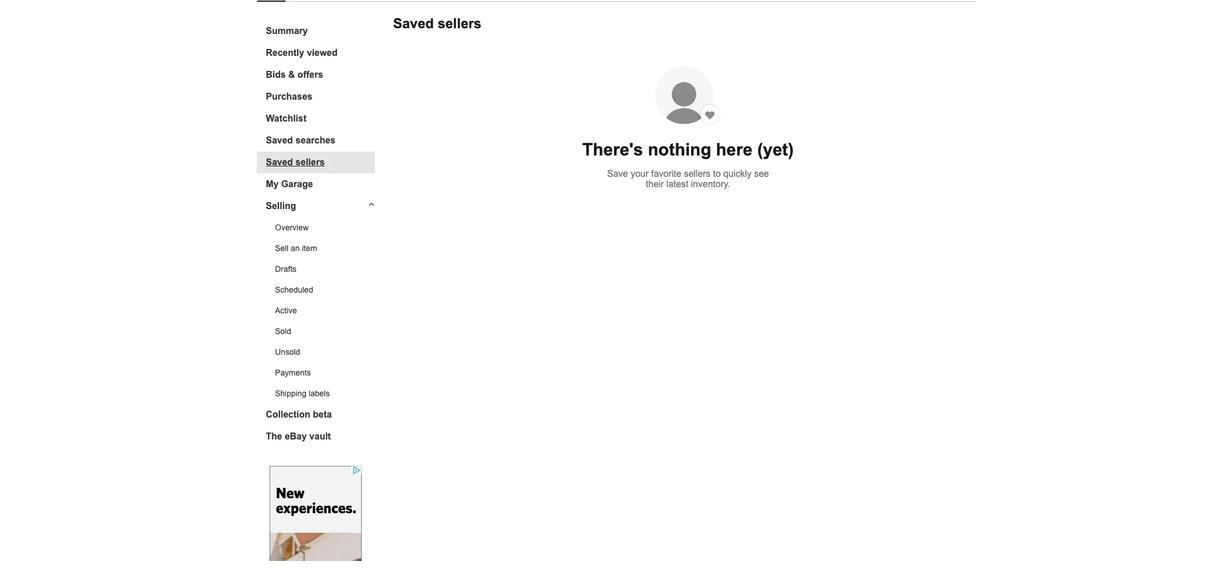 Task type: vqa. For each thing, say whether or not it's contained in the screenshot.
Saved sellers link at the left of page Saved
yes



Task type: locate. For each thing, give the bounding box(es) containing it.
my garage
[[266, 179, 313, 189]]

watchlist
[[266, 113, 306, 123]]

2 vertical spatial saved
[[266, 157, 293, 167]]

inventory.
[[691, 179, 730, 189]]

overview link
[[275, 223, 375, 232]]

1 vertical spatial saved sellers
[[266, 157, 325, 167]]

recently
[[266, 48, 304, 57]]

their
[[646, 179, 664, 189]]

unsold link
[[275, 347, 375, 356]]

0 vertical spatial saved sellers
[[393, 15, 481, 31]]

sell an item
[[275, 243, 317, 253]]

unsold
[[275, 347, 300, 356]]

see
[[754, 169, 769, 179]]

summary
[[266, 26, 308, 35]]

selling
[[266, 201, 296, 211]]

ebay
[[285, 431, 307, 441]]

collection beta
[[266, 409, 332, 419]]

saved sellers
[[393, 15, 481, 31], [266, 157, 325, 167]]

saved for saved searches link on the left top of the page
[[266, 135, 293, 145]]

the
[[266, 431, 282, 441]]

0 vertical spatial sellers
[[438, 15, 481, 31]]

save your favorite sellers to quickly see their latest inventory.
[[607, 169, 769, 189]]

saved sellers inside "link"
[[266, 157, 325, 167]]

active
[[275, 306, 297, 315]]

sell an item link
[[275, 243, 375, 253]]

1 horizontal spatial saved sellers
[[393, 15, 481, 31]]

sold link
[[275, 326, 375, 336]]

drafts
[[275, 264, 297, 273]]

saved inside "link"
[[266, 157, 293, 167]]

recently viewed link
[[266, 48, 375, 58]]

drafts link
[[275, 264, 375, 273]]

selling button
[[257, 201, 375, 211]]

purchases link
[[266, 91, 375, 102]]

0 horizontal spatial sellers
[[296, 157, 325, 167]]

2 vertical spatial sellers
[[684, 169, 711, 179]]

the ebay vault link
[[266, 431, 375, 441]]

0 horizontal spatial saved sellers
[[266, 157, 325, 167]]

sellers
[[438, 15, 481, 31], [296, 157, 325, 167], [684, 169, 711, 179]]

sellers inside "link"
[[296, 157, 325, 167]]

labels
[[309, 389, 330, 398]]

bids
[[266, 69, 286, 79]]

sold
[[275, 326, 291, 336]]

1 vertical spatial sellers
[[296, 157, 325, 167]]

searches
[[296, 135, 336, 145]]

the ebay vault
[[266, 431, 331, 441]]

saved
[[393, 15, 434, 31], [266, 135, 293, 145], [266, 157, 293, 167]]

active link
[[275, 306, 375, 315]]

scheduled link
[[275, 285, 375, 294]]

saved searches
[[266, 135, 336, 145]]

2 horizontal spatial sellers
[[684, 169, 711, 179]]

shipping labels link
[[275, 389, 375, 398]]

collection
[[266, 409, 310, 419]]

collection beta link
[[266, 409, 375, 420]]

shipping
[[275, 389, 306, 398]]

your
[[631, 169, 649, 179]]

1 vertical spatial saved
[[266, 135, 293, 145]]

favorite
[[651, 169, 681, 179]]



Task type: describe. For each thing, give the bounding box(es) containing it.
viewed
[[307, 48, 338, 57]]

there's
[[582, 140, 643, 159]]

1 horizontal spatial sellers
[[438, 15, 481, 31]]

item
[[302, 243, 317, 253]]

saved sellers link
[[266, 157, 375, 167]]

bids & offers link
[[266, 69, 375, 80]]

my garage link
[[266, 179, 375, 189]]

saved for saved sellers "link" at the top of page
[[266, 157, 293, 167]]

(yet)
[[757, 140, 794, 159]]

nothing
[[648, 140, 711, 159]]

payments link
[[275, 368, 375, 377]]

latest
[[666, 179, 688, 189]]

advertisement region
[[270, 466, 362, 561]]

save
[[607, 169, 628, 179]]

&
[[288, 69, 295, 79]]

purchases
[[266, 91, 312, 101]]

0 vertical spatial saved
[[393, 15, 434, 31]]

bids & offers
[[266, 69, 323, 79]]

scheduled
[[275, 285, 313, 294]]

here
[[716, 140, 752, 159]]

sellers inside save your favorite sellers to quickly see their latest inventory.
[[684, 169, 711, 179]]

recently viewed
[[266, 48, 338, 57]]

summary link
[[266, 26, 375, 36]]

overview
[[275, 223, 309, 232]]

vault
[[309, 431, 331, 441]]

watchlist link
[[266, 113, 375, 124]]

my
[[266, 179, 279, 189]]

quickly
[[723, 169, 752, 179]]

sell
[[275, 243, 288, 253]]

saved searches link
[[266, 135, 375, 145]]

there's nothing here (yet)
[[582, 140, 794, 159]]

garage
[[281, 179, 313, 189]]

payments
[[275, 368, 311, 377]]

offers
[[298, 69, 323, 79]]

an
[[291, 243, 300, 253]]

beta
[[313, 409, 332, 419]]

to
[[713, 169, 721, 179]]

shipping labels
[[275, 389, 330, 398]]



